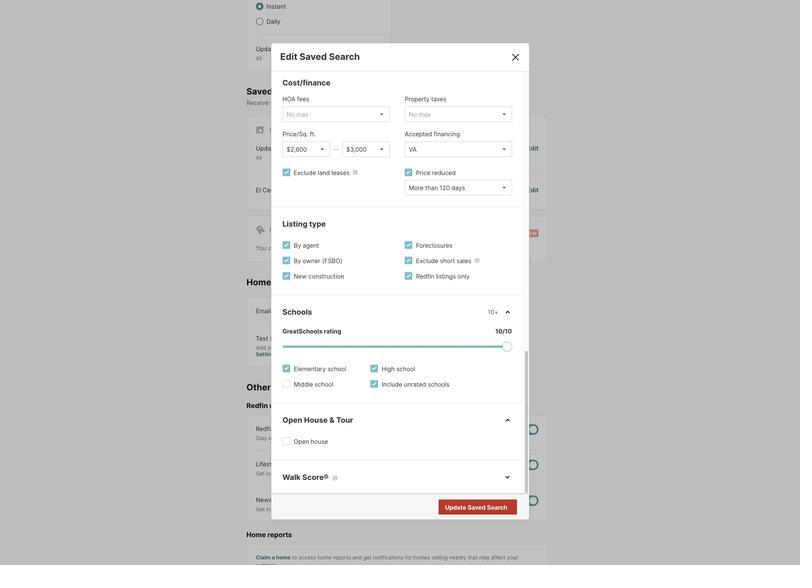 Task type: vqa. For each thing, say whether or not it's contained in the screenshot.
Add home to favorites checkbox related to Share home image
no



Task type: locate. For each thing, give the bounding box(es) containing it.
for inside to access home reports and get notifications for homes selling nearby that may affect your estimate.
[[405, 555, 412, 561]]

None checkbox
[[358, 334, 382, 345], [515, 425, 539, 435], [515, 460, 539, 471], [358, 334, 382, 345], [515, 425, 539, 435], [515, 460, 539, 471]]

1 vertical spatial exclude
[[416, 257, 438, 265]]

1 horizontal spatial reports
[[333, 555, 351, 561]]

1 edit button from the top
[[527, 144, 539, 161]]

for
[[270, 127, 281, 134], [270, 226, 281, 234]]

elementary school
[[294, 365, 346, 373]]

based
[[326, 99, 344, 107]]

(fsbo)
[[322, 257, 342, 265]]

number
[[297, 345, 316, 351]]

home
[[247, 277, 271, 288], [247, 532, 266, 539]]

1 vertical spatial open
[[294, 438, 309, 446]]

home for home tours
[[247, 277, 271, 288]]

list box up financing
[[405, 106, 512, 122]]

1 horizontal spatial to
[[292, 555, 297, 561]]

update types all down daily in the left of the page
[[256, 45, 294, 61]]

1 vertical spatial a
[[272, 555, 275, 561]]

searches up timely
[[275, 86, 314, 97]]

school for middle school
[[315, 381, 333, 388]]

and left get
[[353, 555, 362, 561]]

1 vertical spatial by
[[294, 257, 301, 265]]

2 horizontal spatial home
[[318, 555, 332, 561]]

list box down ft.
[[283, 142, 330, 157]]

1 vertical spatial all
[[256, 155, 262, 161]]

0 vertical spatial types
[[279, 45, 294, 53]]

list box down reduced
[[405, 180, 512, 195]]

0 vertical spatial home
[[247, 277, 271, 288]]

exclude down .
[[416, 257, 438, 265]]

owner
[[303, 257, 320, 265]]

0 vertical spatial a
[[418, 435, 421, 442]]

1 vertical spatial local
[[433, 507, 444, 513]]

walk
[[283, 473, 301, 482]]

0 vertical spatial for
[[394, 245, 401, 252]]

& left 'tips'
[[282, 461, 286, 469]]

saved inside 'saved searches receive timely notifications based on your preferred search filters.'
[[247, 86, 273, 97]]

school down account at bottom
[[328, 365, 346, 373]]

walk score®
[[283, 473, 329, 482]]

reports up "claim a home" link
[[268, 532, 292, 539]]

and right style
[[377, 471, 386, 477]]

by
[[294, 242, 301, 249], [294, 257, 301, 265]]

newsletter
[[256, 497, 287, 504]]

can
[[268, 245, 279, 252]]

cerrito
[[263, 186, 282, 194]]

—
[[333, 146, 339, 152]]

account settings link
[[256, 345, 345, 358]]

redfin left listings
[[416, 273, 434, 280]]

only
[[458, 273, 470, 280]]

from right market on the bottom of page
[[407, 507, 419, 513]]

0 horizontal spatial reports
[[268, 532, 292, 539]]

none range field inside edit saved search 'dialog'
[[283, 342, 512, 352]]

timely
[[271, 99, 288, 107]]

a right sell
[[418, 435, 421, 442]]

1 vertical spatial for
[[405, 555, 412, 561]]

& left tour
[[330, 416, 335, 425]]

reports left get
[[333, 555, 351, 561]]

0 vertical spatial local
[[266, 471, 278, 477]]

sell
[[408, 435, 417, 442]]

open up news
[[283, 416, 302, 425]]

2 vertical spatial edit
[[527, 186, 539, 194]]

agent
[[303, 242, 319, 249], [314, 497, 330, 504]]

0 vertical spatial from
[[289, 497, 302, 504]]

your right market on the bottom of page
[[420, 507, 431, 513]]

0 vertical spatial search
[[329, 51, 360, 62]]

account settings
[[256, 345, 345, 358]]

on right date
[[296, 435, 302, 442]]

reports inside to access home reports and get notifications for homes selling nearby that may affect your estimate.
[[333, 555, 351, 561]]

1 horizontal spatial home
[[302, 471, 316, 477]]

1 vertical spatial edit button
[[527, 186, 539, 195]]

0 vertical spatial for
[[270, 127, 281, 134]]

on right the based
[[345, 99, 353, 107]]

high
[[382, 365, 395, 373]]

0 vertical spatial get
[[256, 471, 265, 477]]

0 horizontal spatial a
[[272, 555, 275, 561]]

on for searches
[[345, 99, 353, 107]]

the
[[303, 507, 311, 513], [351, 507, 359, 513]]

home up estimate.
[[276, 555, 291, 561]]

2 get from the top
[[256, 507, 265, 513]]

exclude
[[294, 169, 316, 177], [416, 257, 438, 265]]

list box
[[283, 106, 390, 122], [405, 106, 512, 122], [283, 142, 330, 157], [342, 142, 390, 157], [405, 142, 512, 157], [405, 180, 512, 195]]

0 vertical spatial &
[[330, 416, 335, 425]]

1 vertical spatial search
[[487, 504, 508, 512]]

add
[[256, 345, 266, 351]]

for left rentals
[[394, 245, 401, 252]]

on inside the redfin news stay up to date on redfin's tools and features, how to buy or sell a home, and connect with an agent.
[[296, 435, 302, 442]]

types down daily in the left of the page
[[279, 45, 294, 53]]

1 horizontal spatial exclude
[[416, 257, 438, 265]]

1 vertical spatial update
[[256, 145, 277, 152]]

1 horizontal spatial agent.
[[492, 435, 507, 442]]

notifications
[[289, 99, 325, 107], [373, 555, 404, 561]]

10+
[[488, 309, 498, 316]]

update types all down for sale at the left top of page
[[256, 145, 294, 161]]

exclude for exclude land leases
[[294, 169, 316, 177]]

for left sale
[[270, 127, 281, 134]]

1 horizontal spatial in
[[345, 507, 349, 513]]

your inside 'saved searches receive timely notifications based on your preferred search filters.'
[[354, 99, 367, 107]]

redfin left the no
[[446, 507, 462, 513]]

& inside edit saved search 'dialog'
[[330, 416, 335, 425]]

1 vertical spatial on
[[296, 435, 302, 442]]

search inside the update saved search button
[[487, 504, 508, 512]]

1 horizontal spatial searches
[[319, 245, 346, 252]]

0 vertical spatial on
[[345, 99, 353, 107]]

notifications inside to access home reports and get notifications for homes selling nearby that may affect your estimate.
[[373, 555, 404, 561]]

1 horizontal spatial on
[[345, 99, 353, 107]]

newsletter from my agent get notified about the latest trends in the real estate market from your local redfin agent.
[[256, 497, 479, 513]]

get
[[363, 555, 372, 561]]

0 horizontal spatial &
[[282, 461, 286, 469]]

date
[[283, 435, 294, 442]]

by down rent
[[294, 242, 301, 249]]

agent up latest
[[314, 497, 330, 504]]

home left tours
[[247, 277, 271, 288]]

redfin up stay on the left bottom of the page
[[256, 425, 274, 433]]

style
[[363, 471, 375, 477]]

home up claim at the left bottom of page
[[247, 532, 266, 539]]

2 vertical spatial update
[[445, 504, 466, 512]]

2 all from the top
[[256, 155, 262, 161]]

school right high
[[397, 365, 415, 373]]

accepted financing
[[405, 130, 460, 138]]

10
[[496, 328, 503, 335]]

daily
[[266, 18, 280, 25]]

0 horizontal spatial in
[[318, 345, 322, 351]]

text (sms)
[[256, 335, 287, 342]]

home right access on the bottom of page
[[318, 555, 332, 561]]

short
[[440, 257, 455, 265]]

price
[[416, 169, 431, 177]]

your inside newsletter from my agent get notified about the latest trends in the real estate market from your local redfin agent.
[[420, 507, 431, 513]]

updates
[[270, 402, 297, 410]]

agent. inside newsletter from my agent get notified about the latest trends in the real estate market from your local redfin agent.
[[463, 507, 479, 513]]

open left house
[[294, 438, 309, 446]]

edit
[[280, 51, 298, 62], [527, 145, 539, 152], [527, 186, 539, 194]]

get down newsletter at the bottom of the page
[[256, 507, 265, 513]]

0 horizontal spatial home
[[276, 555, 291, 561]]

redfin down other
[[247, 402, 268, 410]]

searches up (fsbo) at the left top of page
[[319, 245, 346, 252]]

property taxes
[[405, 95, 447, 103]]

1 vertical spatial update types all
[[256, 145, 294, 161]]

1 vertical spatial home
[[247, 532, 266, 539]]

get down the lifestyle
[[256, 471, 265, 477]]

sale
[[283, 127, 298, 134]]

unrated
[[404, 381, 426, 388]]

in right the 'number' on the left of page
[[318, 345, 322, 351]]

reports
[[268, 532, 292, 539], [333, 555, 351, 561]]

1 vertical spatial from
[[407, 507, 419, 513]]

0 vertical spatial by
[[294, 242, 301, 249]]

latest
[[312, 507, 326, 513]]

type
[[309, 220, 326, 229]]

to right up at bottom
[[276, 435, 281, 442]]

tips
[[287, 461, 298, 469]]

0 horizontal spatial exclude
[[294, 169, 316, 177]]

1 by from the top
[[294, 242, 301, 249]]

0 horizontal spatial searches
[[275, 86, 314, 97]]

for for searching
[[394, 245, 401, 252]]

from up about
[[289, 497, 302, 504]]

for left homes
[[405, 555, 412, 561]]

1 horizontal spatial the
[[351, 507, 359, 513]]

walk score® link
[[283, 472, 512, 483]]

edit inside 'dialog'
[[280, 51, 298, 62]]

2 by from the top
[[294, 257, 301, 265]]

redfin listings only
[[416, 273, 470, 280]]

0 vertical spatial searches
[[275, 86, 314, 97]]

insights,
[[279, 471, 300, 477]]

0 vertical spatial agent.
[[492, 435, 507, 442]]

emails
[[273, 382, 301, 393]]

cost/finance
[[283, 78, 331, 87]]

1 horizontal spatial &
[[330, 416, 335, 425]]

0 horizontal spatial from
[[289, 497, 302, 504]]

types down price/sq.
[[279, 145, 294, 152]]

agent inside edit saved search 'dialog'
[[303, 242, 319, 249]]

1 horizontal spatial a
[[418, 435, 421, 442]]

0 horizontal spatial the
[[303, 507, 311, 513]]

1 home from the top
[[247, 277, 271, 288]]

your left preferred at left top
[[354, 99, 367, 107]]

0 horizontal spatial to
[[276, 435, 281, 442]]

None range field
[[283, 342, 512, 352]]

home for claim a home
[[276, 555, 291, 561]]

1 horizontal spatial local
[[433, 507, 444, 513]]

0 vertical spatial exclude
[[294, 169, 316, 177]]

notifications down cost/finance
[[289, 99, 325, 107]]

1 vertical spatial searches
[[319, 245, 346, 252]]

Instant radio
[[256, 3, 263, 10]]

or
[[402, 435, 407, 442]]

0 vertical spatial edit button
[[527, 144, 539, 161]]

0 horizontal spatial notifications
[[289, 99, 325, 107]]

your right affect
[[507, 555, 518, 561]]

edit saved search dialog
[[271, 0, 529, 520]]

house
[[304, 416, 328, 425]]

home right walk
[[302, 471, 316, 477]]

0 vertical spatial all
[[256, 55, 262, 61]]

&
[[330, 416, 335, 425], [282, 461, 286, 469]]

1 vertical spatial get
[[256, 507, 265, 513]]

1 vertical spatial in
[[345, 507, 349, 513]]

0 vertical spatial in
[[318, 345, 322, 351]]

tips,
[[351, 471, 362, 477]]

0 vertical spatial reports
[[268, 532, 292, 539]]

agent up owner
[[303, 242, 319, 249]]

school down elementary school
[[315, 381, 333, 388]]

0 vertical spatial notifications
[[289, 99, 325, 107]]

1 get from the top
[[256, 471, 265, 477]]

1 vertical spatial reports
[[333, 555, 351, 561]]

/10
[[503, 328, 512, 335]]

None checkbox
[[515, 496, 539, 507]]

up
[[269, 435, 275, 442]]

home reports
[[247, 532, 292, 539]]

redfin for redfin updates
[[247, 402, 268, 410]]

to left access on the bottom of page
[[292, 555, 297, 561]]

1 vertical spatial agent.
[[463, 507, 479, 513]]

to left buy
[[384, 435, 390, 442]]

2 for from the top
[[270, 226, 281, 234]]

for left rent
[[270, 226, 281, 234]]

search
[[329, 51, 360, 62], [487, 504, 508, 512]]

1 horizontal spatial notifications
[[373, 555, 404, 561]]

notifications inside 'saved searches receive timely notifications based on your preferred search filters.'
[[289, 99, 325, 107]]

listing type
[[283, 220, 326, 229]]

1 vertical spatial for
[[270, 226, 281, 234]]

1 vertical spatial &
[[282, 461, 286, 469]]

home inside to access home reports and get notifications for homes selling nearby that may affect your estimate.
[[318, 555, 332, 561]]

redfin inside the redfin news stay up to date on redfin's tools and features, how to buy or sell a home, and connect with an agent.
[[256, 425, 274, 433]]

on inside 'saved searches receive timely notifications based on your preferred search filters.'
[[345, 99, 353, 107]]

redfin for redfin listings only
[[416, 273, 434, 280]]

tour
[[336, 416, 353, 425]]

redfin updates
[[247, 402, 297, 410]]

update left the no
[[445, 504, 466, 512]]

claim a home link
[[256, 555, 291, 561]]

update down daily radio
[[256, 45, 277, 53]]

0 horizontal spatial local
[[266, 471, 278, 477]]

edit saved search element
[[280, 51, 502, 62]]

0 horizontal spatial agent.
[[463, 507, 479, 513]]

financing
[[434, 130, 460, 138]]

redfin inside edit saved search 'dialog'
[[416, 273, 434, 280]]

the left real
[[351, 507, 359, 513]]

agent inside newsletter from my agent get notified about the latest trends in the real estate market from your local redfin agent.
[[314, 497, 330, 504]]

0 vertical spatial agent
[[303, 242, 319, 249]]

and right 'tools'
[[338, 435, 348, 442]]

by left owner
[[294, 257, 301, 265]]

school for high school
[[397, 365, 415, 373]]

accepted
[[405, 130, 432, 138]]

instant
[[266, 3, 286, 10]]

0 horizontal spatial on
[[296, 435, 302, 442]]

a up estimate.
[[272, 555, 275, 561]]

1 horizontal spatial search
[[487, 504, 508, 512]]

redfin
[[416, 273, 434, 280], [247, 402, 268, 410], [256, 425, 274, 433], [446, 507, 462, 513]]

phone
[[280, 345, 296, 351]]

all up el
[[256, 155, 262, 161]]

school
[[328, 365, 346, 373], [397, 365, 415, 373], [315, 381, 333, 388]]

market
[[388, 507, 406, 513]]

2 home from the top
[[247, 532, 266, 539]]

1 horizontal spatial for
[[405, 555, 412, 561]]

exclude up "1"
[[294, 169, 316, 177]]

elementary
[[294, 365, 326, 373]]

1 for from the top
[[270, 127, 281, 134]]

notifications right get
[[373, 555, 404, 561]]

the down my
[[303, 507, 311, 513]]

open
[[283, 416, 302, 425], [294, 438, 309, 446]]

exclude short sales
[[416, 257, 471, 265]]

0 horizontal spatial for
[[394, 245, 401, 252]]

high school
[[382, 365, 415, 373]]

1 vertical spatial agent
[[314, 497, 330, 504]]

all down daily radio
[[256, 55, 262, 61]]

agent.
[[492, 435, 507, 442], [463, 507, 479, 513]]

in right trends
[[345, 507, 349, 513]]

0 vertical spatial update types all
[[256, 45, 294, 61]]

update down for sale at the left top of page
[[256, 145, 277, 152]]

1 vertical spatial types
[[279, 145, 294, 152]]

0 vertical spatial open
[[283, 416, 302, 425]]

0 vertical spatial edit
[[280, 51, 298, 62]]

1 vertical spatial notifications
[[373, 555, 404, 561]]

0 horizontal spatial search
[[329, 51, 360, 62]]



Task type: describe. For each thing, give the bounding box(es) containing it.
house
[[311, 438, 328, 446]]

search for update saved search
[[487, 504, 508, 512]]

tours
[[273, 277, 296, 288]]

rentals
[[403, 245, 423, 252]]

update inside button
[[445, 504, 466, 512]]

el cerrito test 1
[[256, 186, 301, 194]]

claim a home
[[256, 555, 291, 561]]

and inside to access home reports and get notifications for homes selling nearby that may affect your estimate.
[[353, 555, 362, 561]]

no
[[477, 505, 485, 512]]

Daily radio
[[256, 18, 263, 25]]

home for to access home reports and get notifications for homes selling nearby that may affect your estimate.
[[318, 555, 332, 561]]

& inside lifestyle & tips get local insights, home improvement tips, style and design resources.
[[282, 461, 286, 469]]

include
[[382, 381, 402, 388]]

preferred
[[369, 99, 395, 107]]

search
[[397, 99, 416, 107]]

list box right —
[[342, 142, 390, 157]]

hoa
[[283, 95, 295, 103]]

features,
[[349, 435, 371, 442]]

fees
[[297, 95, 309, 103]]

2 the from the left
[[351, 507, 359, 513]]

1 update types all from the top
[[256, 45, 294, 61]]

new
[[294, 273, 307, 280]]

searching
[[364, 245, 392, 252]]

school for elementary school
[[328, 365, 346, 373]]

2 edit button from the top
[[527, 186, 539, 195]]

may
[[479, 555, 490, 561]]

while
[[348, 245, 362, 252]]

news
[[276, 425, 291, 433]]

trends
[[328, 507, 344, 513]]

hoa fees
[[283, 95, 309, 103]]

get inside lifestyle & tips get local insights, home improvement tips, style and design resources.
[[256, 471, 265, 477]]

for sale
[[270, 127, 298, 134]]

to access home reports and get notifications for homes selling nearby that may affect your estimate.
[[256, 555, 518, 566]]

taxes
[[431, 95, 447, 103]]

tools
[[325, 435, 337, 442]]

update saved search
[[445, 504, 508, 512]]

about
[[287, 507, 301, 513]]

design
[[387, 471, 404, 477]]

an
[[484, 435, 490, 442]]

agent. inside the redfin news stay up to date on redfin's tools and features, how to buy or sell a home, and connect with an agent.
[[492, 435, 507, 442]]

estate
[[371, 507, 387, 513]]

1 all from the top
[[256, 55, 262, 61]]

to inside to access home reports and get notifications for homes selling nearby that may affect your estimate.
[[292, 555, 297, 561]]

1 types from the top
[[279, 45, 294, 53]]

home tours
[[247, 277, 296, 288]]

account
[[324, 345, 345, 351]]

price/sq. ft.
[[283, 130, 316, 138]]

saved searches receive timely notifications based on your preferred search filters.
[[247, 86, 435, 107]]

on for news
[[296, 435, 302, 442]]

affect
[[491, 555, 506, 561]]

2 types from the top
[[279, 145, 294, 152]]

notified
[[266, 507, 285, 513]]

schools
[[428, 381, 450, 388]]

real
[[361, 507, 370, 513]]

your up settings
[[268, 345, 279, 351]]

0 vertical spatial update
[[256, 45, 277, 53]]

1
[[298, 186, 301, 194]]

1 the from the left
[[303, 507, 311, 513]]

by agent
[[294, 242, 319, 249]]

and right home,
[[440, 435, 449, 442]]

include unrated schools
[[382, 381, 450, 388]]

middle
[[294, 381, 313, 388]]

home inside lifestyle & tips get local insights, home improvement tips, style and design resources.
[[302, 471, 316, 477]]

for rent
[[270, 226, 299, 234]]

listing
[[283, 220, 308, 229]]

greatschools rating
[[283, 328, 341, 335]]

improvement
[[317, 471, 350, 477]]

saved inside button
[[468, 504, 486, 512]]

open house
[[294, 438, 328, 446]]

other
[[247, 382, 271, 393]]

redfin inside newsletter from my agent get notified about the latest trends in the real estate market from your local redfin agent.
[[446, 507, 462, 513]]

list box up ft.
[[283, 106, 390, 122]]

price/sq.
[[283, 130, 308, 138]]

open for open house & tour
[[283, 416, 302, 425]]

open house & tour link
[[283, 415, 512, 426]]

in inside newsletter from my agent get notified about the latest trends in the real estate market from your local redfin agent.
[[345, 507, 349, 513]]

by owner (fsbo)
[[294, 257, 342, 265]]

other emails
[[247, 382, 301, 393]]

your inside to access home reports and get notifications for homes selling nearby that may affect your estimate.
[[507, 555, 518, 561]]

with
[[472, 435, 483, 442]]

lifestyle
[[256, 461, 280, 469]]

(sms)
[[270, 335, 287, 342]]

1 vertical spatial edit
[[527, 145, 539, 152]]

local inside newsletter from my agent get notified about the latest trends in the real estate market from your local redfin agent.
[[433, 507, 444, 513]]

create
[[280, 245, 298, 252]]

search for edit saved search
[[329, 51, 360, 62]]

foreclosures
[[416, 242, 453, 249]]

receive
[[247, 99, 269, 107]]

exclude for exclude short sales
[[416, 257, 438, 265]]

for for for sale
[[270, 127, 281, 134]]

1 horizontal spatial from
[[407, 507, 419, 513]]

resources.
[[406, 471, 432, 477]]

10 /10
[[496, 328, 512, 335]]

redfin news stay up to date on redfin's tools and features, how to buy or sell a home, and connect with an agent.
[[256, 425, 507, 442]]

and inside lifestyle & tips get local insights, home improvement tips, style and design resources.
[[377, 471, 386, 477]]

for for for rent
[[270, 226, 281, 234]]

no results button
[[468, 501, 516, 516]]

no results
[[477, 505, 507, 512]]

buy
[[391, 435, 400, 442]]

by for by owner (fsbo)
[[294, 257, 301, 265]]

2 update types all from the top
[[256, 145, 294, 161]]

get inside newsletter from my agent get notified about the latest trends in the real estate market from your local redfin agent.
[[256, 507, 265, 513]]

open house & tour
[[283, 416, 353, 425]]

lifestyle & tips get local insights, home improvement tips, style and design resources.
[[256, 461, 432, 477]]

by for by agent
[[294, 242, 301, 249]]

my
[[304, 497, 312, 504]]

open for open house
[[294, 438, 309, 446]]

stay
[[256, 435, 267, 442]]

leases
[[332, 169, 350, 177]]

property
[[405, 95, 430, 103]]

redfin for redfin news stay up to date on redfin's tools and features, how to buy or sell a home, and connect with an agent.
[[256, 425, 274, 433]]

2 horizontal spatial to
[[384, 435, 390, 442]]

middle school
[[294, 381, 333, 388]]

redfin's
[[303, 435, 323, 442]]

for for notifications
[[405, 555, 412, 561]]

new construction
[[294, 273, 344, 280]]

email
[[256, 307, 271, 315]]

a inside the redfin news stay up to date on redfin's tools and features, how to buy or sell a home, and connect with an agent.
[[418, 435, 421, 442]]

selling
[[432, 555, 448, 561]]

reduced
[[432, 169, 456, 177]]

.
[[423, 245, 424, 252]]

you
[[256, 245, 267, 252]]

local inside lifestyle & tips get local insights, home improvement tips, style and design resources.
[[266, 471, 278, 477]]

claim
[[256, 555, 271, 561]]

searches inside 'saved searches receive timely notifications based on your preferred search filters.'
[[275, 86, 314, 97]]

home,
[[423, 435, 438, 442]]

price reduced
[[416, 169, 456, 177]]

home for home reports
[[247, 532, 266, 539]]

list box down financing
[[405, 142, 512, 157]]



